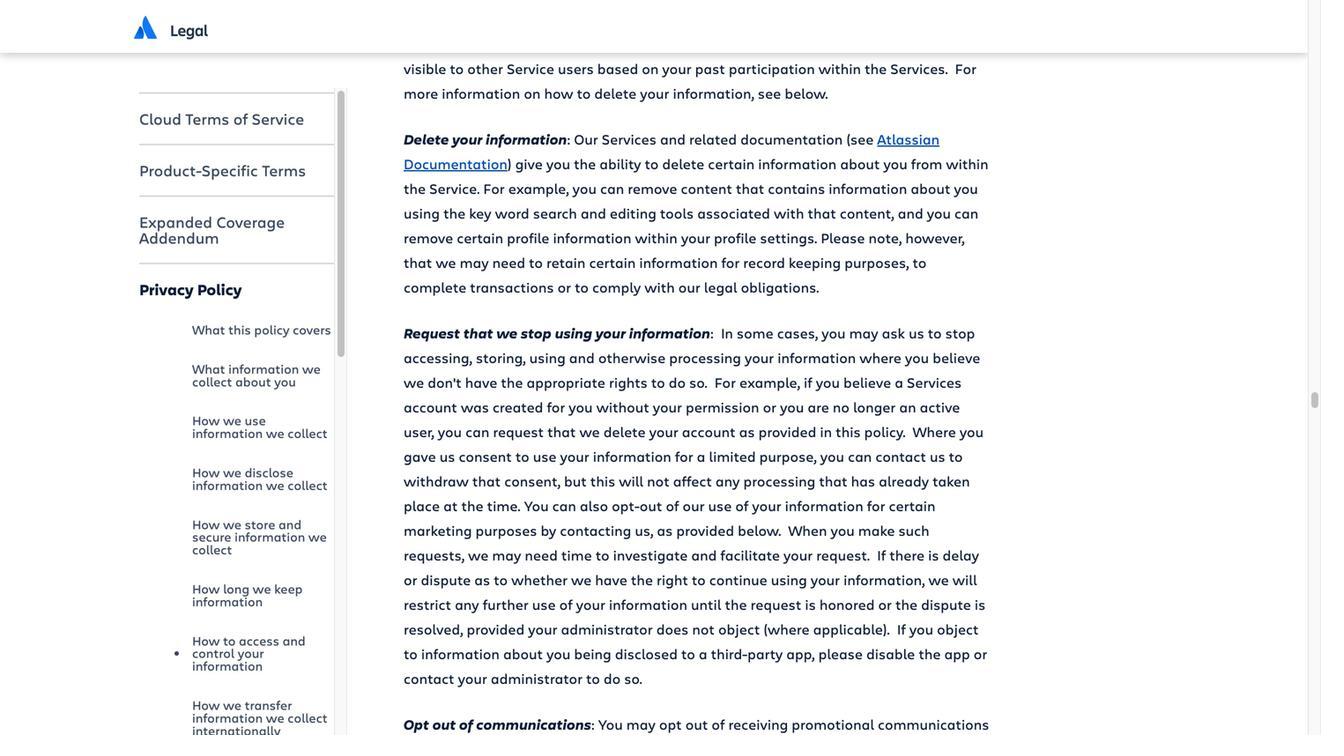 Task type: locate. For each thing, give the bounding box(es) containing it.
make
[[859, 521, 896, 540]]

1 vertical spatial account
[[404, 398, 458, 417]]

within
[[819, 59, 862, 78], [947, 154, 989, 173], [635, 228, 678, 247]]

how left the access
[[192, 632, 220, 649]]

collect up how we store and secure information we collect link
[[288, 477, 328, 494]]

information up "retain"
[[553, 228, 632, 247]]

may inside : you may opt out of receiving promotional communications
[[627, 715, 656, 734]]

0 horizontal spatial us
[[440, 447, 455, 466]]

does up disclosed
[[657, 620, 689, 639]]

limited
[[709, 447, 756, 466]]

internationally
[[192, 722, 281, 736]]

1 vertical spatial :
[[711, 323, 714, 342]]

5 how from the top
[[192, 632, 220, 649]]

will
[[619, 472, 644, 491], [953, 570, 978, 589]]

request down created
[[493, 422, 544, 441]]

what for what information we collect about you
[[192, 360, 225, 377]]

how inside the how we disclose information we collect
[[192, 464, 220, 481]]

time
[[562, 546, 592, 565]]

for inside the 's support pages.  please be aware that deactivating your account does not delete your information; your information remains visible to other service users based on your past participation within the services.  for more information on how to delete your information, see below.
[[956, 59, 977, 78]]

information up keep
[[235, 528, 305, 546]]

0 horizontal spatial within
[[635, 228, 678, 247]]

consent,
[[505, 472, 561, 491]]

until
[[691, 595, 722, 614]]

and left related
[[661, 129, 686, 148]]

and up continue
[[692, 546, 717, 565]]

0 horizontal spatial does
[[581, 34, 614, 53]]

need
[[493, 253, 526, 272], [525, 546, 558, 565]]

1 vertical spatial does
[[657, 620, 689, 639]]

the right at
[[462, 496, 484, 515]]

using
[[404, 204, 440, 223], [555, 323, 593, 342], [530, 348, 566, 367], [771, 570, 808, 589]]

need inside ) give you the ability to delete certain information about you from within the service. for example, you can remove content that contains information about you using the key word search and editing tools associated with that content, and you can remove certain profile information within your profile settings. please note, however, that we may need to retain certain information for record keeping purposes, to complete transactions or to comply with our legal obligations.
[[493, 253, 526, 272]]

receiving
[[729, 715, 789, 734]]

being
[[574, 644, 612, 663]]

1 vertical spatial if
[[898, 620, 906, 639]]

0 horizontal spatial profile
[[507, 228, 550, 247]]

2 horizontal spatial out
[[686, 715, 708, 734]]

what down policy
[[192, 321, 225, 338]]

obligations.
[[741, 278, 820, 297]]

2 horizontal spatial within
[[947, 154, 989, 173]]

does
[[581, 34, 614, 53], [657, 620, 689, 639]]

2 horizontal spatial as
[[740, 422, 755, 441]]

of inside : you may opt out of receiving promotional communications
[[712, 715, 725, 734]]

collect inside what information we collect about you
[[192, 373, 232, 390]]

product-specific terms link
[[139, 150, 334, 192]]

1 vertical spatial will
[[953, 570, 978, 589]]

have
[[465, 373, 498, 392], [596, 570, 628, 589]]

2 vertical spatial this
[[591, 472, 616, 491]]

0 horizontal spatial information,
[[673, 84, 755, 103]]

using inside ) give you the ability to delete certain information about you from within the service. for example, you can remove content that contains information about you using the key word search and editing tools associated with that content, and you can remove certain profile information within your profile settings. please note, however, that we may need to retain certain information for record keeping purposes, to complete transactions or to comply with our legal obligations.
[[404, 204, 440, 223]]

contact
[[876, 447, 927, 466], [404, 669, 455, 688]]

0 vertical spatial please
[[820, 10, 864, 28]]

0 vertical spatial service
[[507, 59, 555, 78]]

out
[[640, 496, 663, 515], [433, 715, 456, 734], [686, 715, 708, 734]]

product-specific terms
[[139, 160, 306, 181]]

your down without
[[650, 422, 679, 441]]

transfer
[[245, 697, 292, 714]]

1 horizontal spatial any
[[716, 472, 740, 491]]

2 stop from the left
[[946, 323, 976, 342]]

1 vertical spatial example,
[[740, 373, 801, 392]]

information up opt-
[[593, 447, 672, 466]]

profile down word
[[507, 228, 550, 247]]

1 horizontal spatial dispute
[[922, 595, 972, 614]]

0 vertical spatial will
[[619, 472, 644, 491]]

we inside what information we collect about you
[[302, 360, 321, 377]]

have up was
[[465, 373, 498, 392]]

not
[[617, 34, 640, 53], [647, 472, 670, 491], [693, 620, 715, 639]]

2 horizontal spatial provided
[[759, 422, 817, 441]]

and right the access
[[283, 632, 306, 649]]

terms right cloud
[[185, 108, 230, 129]]

4 how from the top
[[192, 580, 220, 597]]

our inside :  in some cases, you may ask us to stop accessing, storing, using and otherwise processing your information where you believe we don't have the appropriate rights to do so.  for example, if you believe a services account was created for you without your permission or you are no longer an active user, you can request that we delete your account as provided in this policy.  where you gave us consent to use your information for a limited purpose, you can contact us to withdraw that consent, but this will not affect any processing that has already taken place at the time. you can also opt-out of our use of your information for certain marketing purposes by contacting us, as provided below.  when you make such requests, we may need time to investigate and facilitate your request.  if there is delay or dispute as to whether we have the right to continue using your information, we will restrict any further use of your information until the request is honored or the dispute is resolved, provided your administrator does not object (where applicable).  if you object to information about you being disclosed to a third-party app, please disable the app or contact your administrator to do so.
[[683, 496, 705, 515]]

when
[[789, 521, 828, 540]]

collect inside the how we disclose information we collect
[[288, 477, 328, 494]]

as up 'limited'
[[740, 422, 755, 441]]

how long we keep information
[[192, 580, 303, 610]]

information up the access
[[192, 593, 263, 610]]

out up us,
[[640, 496, 663, 515]]

may up 'transactions'
[[460, 253, 489, 272]]

app
[[945, 644, 971, 663]]

1 horizontal spatial services
[[907, 373, 962, 392]]

we down covers
[[302, 360, 321, 377]]

1 vertical spatial this
[[836, 422, 861, 441]]

with up settings.
[[774, 204, 805, 223]]

support
[[713, 10, 766, 28]]

1 vertical spatial what
[[192, 360, 225, 377]]

0 horizontal spatial provided
[[467, 620, 525, 639]]

on left how
[[524, 84, 541, 103]]

for inside :  in some cases, you may ask us to stop accessing, storing, using and otherwise processing your information where you believe we don't have the appropriate rights to do so.  for example, if you believe a services account was created for you without your permission or you are no longer an active user, you can request that we delete your account as provided in this policy.  where you gave us consent to use your information for a limited purpose, you can contact us to withdraw that consent, but this will not affect any processing that has already taken place at the time. you can also opt-out of our use of your information for certain marketing purposes by contacting us, as provided below.  when you make such requests, we may need time to investigate and facilitate your request.  if there is delay or dispute as to whether we have the right to continue using your information, we will restrict any further use of your information until the request is honored or the dispute is resolved, provided your administrator does not object (where applicable).  if you object to information about you being disclosed to a third-party app, please disable the app or contact your administrator to do so.
[[715, 373, 736, 392]]

you
[[524, 496, 549, 515]]

other
[[468, 59, 503, 78]]

do
[[669, 373, 686, 392], [604, 669, 621, 688]]

1 horizontal spatial will
[[953, 570, 978, 589]]

terms right specific
[[262, 160, 306, 181]]

information
[[840, 34, 919, 53], [442, 84, 521, 103], [486, 129, 567, 148], [759, 154, 837, 173], [829, 179, 908, 198], [553, 228, 632, 247], [640, 253, 718, 272], [629, 323, 711, 342], [778, 348, 857, 367], [229, 360, 299, 377], [192, 425, 263, 442], [593, 447, 672, 466], [192, 477, 263, 494], [785, 496, 864, 515], [235, 528, 305, 546], [192, 593, 263, 610], [609, 595, 688, 614], [421, 644, 500, 663], [192, 658, 263, 675], [192, 709, 263, 727]]

0 horizontal spatial this
[[229, 321, 251, 338]]

0 vertical spatial services
[[602, 129, 657, 148]]

appropriate
[[527, 373, 606, 392]]

promotional
[[792, 715, 875, 734]]

0 vertical spatial request
[[493, 422, 544, 441]]

what this policy covers
[[192, 321, 331, 338]]

how for how we disclose information we collect
[[192, 464, 220, 481]]

1 vertical spatial service
[[252, 108, 304, 129]]

0 vertical spatial not
[[617, 34, 640, 53]]

example, inside :  in some cases, you may ask us to stop accessing, storing, using and otherwise processing your information where you believe we don't have the appropriate rights to do so.  for example, if you believe a services account was created for you without your permission or you are no longer an active user, you can request that we delete your account as provided in this policy.  where you gave us consent to use your information for a limited purpose, you can contact us to withdraw that consent, but this will not affect any processing that has already taken place at the time. you can also opt-out of our use of your information for certain marketing purposes by contacting us, as provided below.  when you make such requests, we may need time to investigate and facilitate your request.  if there is delay or dispute as to whether we have the right to continue using your information, we will restrict any further use of your information until the request is honored or the dispute is resolved, provided your administrator does not object (where applicable).  if you object to information about you being disclosed to a third-party app, please disable the app or contact your administrator to do so.
[[740, 373, 801, 392]]

using down request that we stop using your information
[[530, 348, 566, 367]]

to right ask
[[928, 323, 942, 342]]

information down be
[[840, 34, 919, 53]]

how inside 'how we store and secure information we collect'
[[192, 516, 220, 533]]

2 object from the left
[[938, 620, 979, 639]]

and inside 'how we store and secure information we collect'
[[279, 516, 302, 533]]

dispute
[[421, 570, 471, 589], [922, 595, 972, 614]]

any down 'limited'
[[716, 472, 740, 491]]

2 vertical spatial as
[[475, 570, 491, 589]]

as
[[740, 422, 755, 441], [657, 521, 673, 540], [475, 570, 491, 589]]

1 vertical spatial terms
[[262, 160, 306, 181]]

account up user,
[[404, 398, 458, 417]]

2 horizontal spatial for
[[956, 59, 977, 78]]

information inside the how we use information we collect
[[192, 425, 263, 442]]

your up honored
[[811, 570, 841, 589]]

that up remains
[[934, 10, 963, 28]]

information up give
[[486, 129, 567, 148]]

how we use information we collect link
[[192, 401, 334, 453]]

0 vertical spatial what
[[192, 321, 225, 338]]

for up legal
[[722, 253, 740, 272]]

and right search
[[581, 204, 607, 223]]

restrict
[[404, 595, 452, 614]]

0 vertical spatial processing
[[670, 348, 742, 367]]

within down tools
[[635, 228, 678, 247]]

: left some on the right
[[711, 323, 714, 342]]

1 vertical spatial as
[[657, 521, 673, 540]]

delete inside ) give you the ability to delete certain information about you from within the service. for example, you can remove content that contains information about you using the key word search and editing tools associated with that content, and you can remove certain profile information within your profile settings. please note, however, that we may need to retain certain information for record keeping purposes, to complete transactions or to comply with our legal obligations.
[[663, 154, 705, 173]]

use inside the how we use information we collect
[[245, 412, 266, 429]]

use down whether
[[532, 595, 556, 614]]

use
[[245, 412, 266, 429], [533, 447, 557, 466], [709, 496, 732, 515], [532, 595, 556, 614]]

delay
[[943, 546, 980, 565]]

please inside the 's support pages.  please be aware that deactivating your account does not delete your information; your information remains visible to other service users based on your past participation within the services.  for more information on how to delete your information, see below.
[[820, 10, 864, 28]]

0 vertical spatial our
[[679, 278, 701, 297]]

0 vertical spatial on
[[642, 59, 659, 78]]

information up when
[[785, 496, 864, 515]]

1 how from the top
[[192, 412, 220, 429]]

services up active
[[907, 373, 962, 392]]

may
[[460, 253, 489, 272], [850, 323, 879, 342], [492, 546, 522, 565], [627, 715, 656, 734]]

your right without
[[653, 398, 683, 417]]

your inside ) give you the ability to delete certain information about you from within the service. for example, you can remove content that contains information about you using the key word search and editing tools associated with that content, and you can remove certain profile information within your profile settings. please note, however, that we may need to retain certain information for record keeping purposes, to complete transactions or to comply with our legal obligations.
[[682, 228, 711, 247]]

expanded coverage addendum
[[139, 212, 285, 248]]

0 vertical spatial for
[[956, 59, 977, 78]]

control
[[192, 645, 235, 662]]

0 vertical spatial information,
[[673, 84, 755, 103]]

this
[[229, 321, 251, 338], [836, 422, 861, 441], [591, 472, 616, 491]]

please inside ) give you the ability to delete certain information about you from within the service. for example, you can remove content that contains information about you using the key word search and editing tools associated with that content, and you can remove certain profile information within your profile settings. please note, however, that we may need to retain certain information for record keeping purposes, to complete transactions or to comply with our legal obligations.
[[821, 228, 866, 247]]

0 horizontal spatial out
[[433, 715, 456, 734]]

the left 'service.'
[[404, 179, 426, 198]]

are
[[808, 398, 830, 417]]

request
[[493, 422, 544, 441], [751, 595, 802, 614]]

how we disclose information we collect link
[[192, 453, 334, 505]]

where
[[913, 422, 957, 441]]

information down other
[[442, 84, 521, 103]]

how inside the how we use information we collect
[[192, 412, 220, 429]]

collect inside how we transfer information we collect internationally
[[288, 709, 328, 727]]

how inside the how long we keep information
[[192, 580, 220, 597]]

1 vertical spatial services
[[907, 373, 962, 392]]

what information we collect about you link
[[192, 350, 334, 401]]

that
[[934, 10, 963, 28], [736, 179, 765, 198], [808, 204, 837, 223], [404, 253, 432, 272], [464, 323, 493, 342], [548, 422, 576, 441], [473, 472, 501, 491], [820, 472, 848, 491]]

how left store
[[192, 516, 220, 533]]

1 horizontal spatial service
[[507, 59, 555, 78]]

service inside the 's support pages.  please be aware that deactivating your account does not delete your information; your information remains visible to other service users based on your past participation within the services.  for more information on how to delete your information, see below.
[[507, 59, 555, 78]]

we up complete
[[436, 253, 456, 272]]

0 horizontal spatial remove
[[404, 228, 453, 247]]

delete inside :  in some cases, you may ask us to stop accessing, storing, using and otherwise processing your information where you believe we don't have the appropriate rights to do so.  for example, if you believe a services account was created for you without your permission or you are no longer an active user, you can request that we delete your account as provided in this policy.  where you gave us consent to use your information for a limited purpose, you can contact us to withdraw that consent, but this will not affect any processing that has already taken place at the time. you can also opt-out of our use of your information for certain marketing purposes by contacting us, as provided below.  when you make such requests, we may need time to investigate and facilitate your request.  if there is delay or dispute as to whether we have the right to continue using your information, we will restrict any further use of your information until the request is honored or the dispute is resolved, provided your administrator does not object (where applicable).  if you object to information about you being disclosed to a third-party app, please disable the app or contact your administrator to do so.
[[604, 422, 646, 441]]

1 vertical spatial on
[[524, 84, 541, 103]]

how we store and secure information we collect link
[[192, 505, 334, 570]]

1 horizontal spatial us
[[909, 323, 925, 342]]

how
[[192, 412, 220, 429], [192, 464, 220, 481], [192, 516, 220, 533], [192, 580, 220, 597], [192, 632, 220, 649], [192, 697, 220, 714]]

marketing
[[404, 521, 472, 540]]

information inside the how long we keep information
[[192, 593, 263, 610]]

1 horizontal spatial information,
[[844, 570, 926, 589]]

1 horizontal spatial as
[[657, 521, 673, 540]]

your inside how to access and control your information
[[238, 645, 264, 662]]

1 horizontal spatial stop
[[946, 323, 976, 342]]

not inside the 's support pages.  please be aware that deactivating your account does not delete your information; your information remains visible to other service users based on your past participation within the services.  for more information on how to delete your information, see below.
[[617, 34, 640, 53]]

documentation
[[404, 154, 508, 173]]

0 horizontal spatial contact
[[404, 669, 455, 688]]

some
[[737, 323, 774, 342]]

by
[[541, 521, 557, 540]]

2 horizontal spatial not
[[693, 620, 715, 639]]

out inside : you may opt out of receiving promotional communications
[[686, 715, 708, 734]]

1 horizontal spatial do
[[669, 373, 686, 392]]

we inside the how long we keep information
[[253, 580, 271, 597]]

complete
[[404, 278, 467, 297]]

0 horizontal spatial for
[[484, 179, 505, 198]]

is up (where
[[806, 595, 816, 614]]

0 vertical spatial account
[[524, 34, 578, 53]]

: inside :  in some cases, you may ask us to stop accessing, storing, using and otherwise processing your information where you believe we don't have the appropriate rights to do so.  for example, if you believe a services account was created for you without your permission or you are no longer an active user, you can request that we delete your account as provided in this policy.  where you gave us consent to use your information for a limited purpose, you can contact us to withdraw that consent, but this will not affect any processing that has already taken place at the time. you can also opt-out of our use of your information for certain marketing purposes by contacting us, as provided below.  when you make such requests, we may need time to investigate and facilitate your request.  if there is delay or dispute as to whether we have the right to continue using your information, we will restrict any further use of your information until the request is honored or the dispute is resolved, provided your administrator does not object (where applicable).  if you object to information about you being disclosed to a third-party app, please disable the app or contact your administrator to do so.
[[711, 323, 714, 342]]

0 vertical spatial example,
[[509, 179, 569, 198]]

information inside how to access and control your information
[[192, 658, 263, 675]]

information,
[[673, 84, 755, 103], [844, 570, 926, 589]]

1 horizontal spatial account
[[524, 34, 578, 53]]

that down contains
[[808, 204, 837, 223]]

administrator up of communications
[[491, 669, 583, 688]]

so.
[[625, 669, 643, 688]]

product-
[[139, 160, 202, 181]]

administrator up being
[[561, 620, 653, 639]]

out inside :  in some cases, you may ask us to stop accessing, storing, using and otherwise processing your information where you believe we don't have the appropriate rights to do so.  for example, if you believe a services account was created for you without your permission or you are no longer an active user, you can request that we delete your account as provided in this policy.  where you gave us consent to use your information for a limited purpose, you can contact us to withdraw that consent, but this will not affect any processing that has already taken place at the time. you can also opt-out of our use of your information for certain marketing purposes by contacting us, as provided below.  when you make such requests, we may need time to investigate and facilitate your request.  if there is delay or dispute as to whether we have the right to continue using your information, we will restrict any further use of your information until the request is honored or the dispute is resolved, provided your administrator does not object (where applicable).  if you object to information about you being disclosed to a third-party app, please disable the app or contact your administrator to do so.
[[640, 496, 663, 515]]

1 profile from the left
[[507, 228, 550, 247]]

certain inside :  in some cases, you may ask us to stop accessing, storing, using and otherwise processing your information where you believe we don't have the appropriate rights to do so.  for example, if you believe a services account was created for you without your permission or you are no longer an active user, you can request that we delete your account as provided in this policy.  where you gave us consent to use your information for a limited purpose, you can contact us to withdraw that consent, but this will not affect any processing that has already taken place at the time. you can also opt-out of our use of your information for certain marketing purposes by contacting us, as provided below.  when you make such requests, we may need time to investigate and facilitate your request.  if there is delay or dispute as to whether we have the right to continue using your information, we will restrict any further use of your information until the request is honored or the dispute is resolved, provided your administrator does not object (where applicable).  if you object to information about you being disclosed to a third-party app, please disable the app or contact your administrator to do so.
[[889, 496, 936, 515]]

content
[[681, 179, 733, 198]]

0 horizontal spatial example,
[[509, 179, 569, 198]]

0 vertical spatial remove
[[628, 179, 678, 198]]

delete
[[643, 34, 686, 53], [595, 84, 637, 103], [663, 154, 705, 173], [604, 422, 646, 441]]

documentation (see
[[741, 129, 874, 148]]

about up the how we use information we collect
[[235, 373, 271, 390]]

to down however,
[[913, 253, 927, 272]]

however,
[[906, 228, 965, 247]]

please
[[820, 10, 864, 28], [821, 228, 866, 247]]

0 vertical spatial contact
[[876, 447, 927, 466]]

dispute down requests,
[[421, 570, 471, 589]]

0 horizontal spatial service
[[252, 108, 304, 129]]

has
[[852, 472, 876, 491]]

information up legal
[[640, 253, 718, 272]]

be
[[868, 10, 885, 28]]

us,
[[635, 521, 654, 540]]

the down 'service.'
[[444, 204, 466, 223]]

the down the our
[[574, 154, 596, 173]]

provided down affect
[[677, 521, 735, 540]]

0 vertical spatial dispute
[[421, 570, 471, 589]]

1 vertical spatial any
[[455, 595, 479, 614]]

secure
[[192, 528, 231, 546]]

request up (where
[[751, 595, 802, 614]]

we down without
[[580, 422, 600, 441]]

information inside 'how we store and secure information we collect'
[[235, 528, 305, 546]]

2 what from the top
[[192, 360, 225, 377]]

information down the access
[[192, 658, 263, 675]]

0 horizontal spatial processing
[[670, 348, 742, 367]]

using down 'service.'
[[404, 204, 440, 223]]

we
[[436, 253, 456, 272], [497, 323, 518, 342], [302, 360, 321, 377], [404, 373, 424, 392], [223, 412, 242, 429], [580, 422, 600, 441], [266, 425, 285, 442], [223, 464, 242, 481], [266, 477, 285, 494], [223, 516, 242, 533], [309, 528, 327, 546], [468, 546, 489, 565], [572, 570, 592, 589], [929, 570, 950, 589], [253, 580, 271, 597], [223, 697, 242, 714], [266, 709, 285, 727]]

how inside how we transfer information we collect internationally
[[192, 697, 220, 714]]

also
[[580, 496, 609, 515]]

about inside :  in some cases, you may ask us to stop accessing, storing, using and otherwise processing your information where you believe we don't have the appropriate rights to do so.  for example, if you believe a services account was created for you without your permission or you are no longer an active user, you can request that we delete your account as provided in this policy.  where you gave us consent to use your information for a limited purpose, you can contact us to withdraw that consent, but this will not affect any processing that has already taken place at the time. you can also opt-out of our use of your information for certain marketing purposes by contacting us, as provided below.  when you make such requests, we may need time to investigate and facilitate your request.  if there is delay or dispute as to whether we have the right to continue using your information, we will restrict any further use of your information until the request is honored or the dispute is resolved, provided your administrator does not object (where applicable).  if you object to information about you being disclosed to a third-party app, please disable the app or contact your administrator to do so.
[[504, 644, 543, 663]]

0 vertical spatial need
[[493, 253, 526, 272]]

service up product-specific terms link
[[252, 108, 304, 129]]

stop
[[521, 323, 552, 342], [946, 323, 976, 342]]

we right store
[[309, 528, 327, 546]]

our inside ) give you the ability to delete certain information about you from within the service. for example, you can remove content that contains information about you using the key word search and editing tools associated with that content, and you can remove certain profile information within your profile settings. please note, however, that we may need to retain certain information for record keeping purposes, to complete transactions or to comply with our legal obligations.
[[679, 278, 701, 297]]

how we use information we collect
[[192, 412, 328, 442]]

use up consent,
[[533, 447, 557, 466]]

about
[[841, 154, 881, 173], [911, 179, 951, 198], [235, 373, 271, 390], [504, 644, 543, 663]]

to down contacting
[[596, 546, 610, 565]]

we down what information we collect about you
[[223, 412, 242, 429]]

2 vertical spatial within
[[635, 228, 678, 247]]

1 what from the top
[[192, 321, 225, 338]]

2 profile from the left
[[714, 228, 757, 247]]

how inside how to access and control your information
[[192, 632, 220, 649]]

purposes
[[476, 521, 537, 540]]

account down 'permission'
[[682, 422, 736, 441]]

1 vertical spatial for
[[484, 179, 505, 198]]

service up how
[[507, 59, 555, 78]]

us down where
[[930, 447, 946, 466]]

give
[[516, 154, 543, 173]]

1 horizontal spatial this
[[591, 472, 616, 491]]

information, inside :  in some cases, you may ask us to stop accessing, storing, using and otherwise processing your information where you believe we don't have the appropriate rights to do so.  for example, if you believe a services account was created for you without your permission or you are no longer an active user, you can request that we delete your account as provided in this policy.  where you gave us consent to use your information for a limited purpose, you can contact us to withdraw that consent, but this will not affect any processing that has already taken place at the time. you can also opt-out of our use of your information for certain marketing purposes by contacting us, as provided below.  when you make such requests, we may need time to investigate and facilitate your request.  if there is delay or dispute as to whether we have the right to continue using your information, we will restrict any further use of your information until the request is honored or the dispute is resolved, provided your administrator does not object (where applicable).  if you object to information about you being disclosed to a third-party app, please disable the app or contact your administrator to do so.
[[844, 570, 926, 589]]

1 horizontal spatial if
[[898, 620, 906, 639]]

1 horizontal spatial not
[[647, 472, 670, 491]]

taken
[[933, 472, 971, 491]]

what inside what information we collect about you
[[192, 360, 225, 377]]

1 vertical spatial our
[[683, 496, 705, 515]]

1 horizontal spatial does
[[657, 620, 689, 639]]

2 how from the top
[[192, 464, 220, 481]]

out right opt on the bottom of the page
[[686, 715, 708, 734]]

a up an on the right bottom of the page
[[895, 373, 904, 392]]

0 horizontal spatial have
[[465, 373, 498, 392]]

0 vertical spatial if
[[878, 546, 887, 565]]

1 horizontal spatial for
[[715, 373, 736, 392]]

1 vertical spatial with
[[645, 278, 675, 297]]

opt
[[404, 715, 429, 734]]

information down what this policy covers link at top left
[[229, 360, 299, 377]]

stop right ask
[[946, 323, 976, 342]]

tools
[[660, 204, 694, 223]]

0 vertical spatial with
[[774, 204, 805, 223]]

covers
[[293, 321, 331, 338]]

1 horizontal spatial remove
[[628, 179, 678, 198]]

service
[[507, 59, 555, 78], [252, 108, 304, 129]]

: left the our
[[567, 129, 571, 148]]

any
[[716, 472, 740, 491], [455, 595, 479, 614]]

1 vertical spatial within
[[947, 154, 989, 173]]

remove up complete
[[404, 228, 453, 247]]

or down "retain"
[[558, 278, 572, 297]]

what inside what this policy covers link
[[192, 321, 225, 338]]

0 horizontal spatial not
[[617, 34, 640, 53]]

0 vertical spatial within
[[819, 59, 862, 78]]

0 horizontal spatial do
[[604, 669, 621, 688]]

privacy
[[139, 279, 194, 300]]

6 how from the top
[[192, 697, 220, 714]]

object up third- on the right bottom of the page
[[719, 620, 761, 639]]

information, inside the 's support pages.  please be aware that deactivating your account does not delete your information; your information remains visible to other service users based on your past participation within the services.  for more information on how to delete your information, see below.
[[673, 84, 755, 103]]

collect inside the how we use information we collect
[[288, 425, 328, 442]]

of down affect
[[666, 496, 680, 515]]

3 how from the top
[[192, 516, 220, 533]]

how up internationally
[[192, 697, 220, 714]]

within right from
[[947, 154, 989, 173]]



Task type: describe. For each thing, give the bounding box(es) containing it.
we left disclose
[[223, 464, 242, 481]]

settings.
[[760, 228, 818, 247]]

of up facilitate
[[736, 496, 749, 515]]

your up facilitate
[[753, 496, 782, 515]]

your down when
[[784, 546, 813, 565]]

certain down related
[[708, 154, 755, 173]]

information;
[[722, 34, 804, 53]]

whether
[[512, 570, 568, 589]]

delete
[[404, 129, 449, 148]]

does inside the 's support pages.  please be aware that deactivating your account does not delete your information; your information remains visible to other service users based on your past participation within the services.  for more information on how to delete your information, see below.
[[581, 34, 614, 53]]

privacy policy
[[139, 279, 242, 300]]

how for how to access and control your information
[[192, 632, 220, 649]]

information down right at bottom
[[609, 595, 688, 614]]

past
[[695, 59, 726, 78]]

storing,
[[476, 348, 526, 367]]

about down from
[[911, 179, 951, 198]]

2 horizontal spatial this
[[836, 422, 861, 441]]

search
[[533, 204, 577, 223]]

of up product-specific terms link
[[233, 108, 248, 129]]

the down there on the bottom of page
[[896, 595, 918, 614]]

using up appropriate
[[555, 323, 593, 342]]

how for how we use information we collect
[[192, 412, 220, 429]]

we down how to access and control your information link
[[266, 709, 285, 727]]

0 vertical spatial have
[[465, 373, 498, 392]]

we inside ) give you the ability to delete certain information about you from within the service. for example, you can remove content that contains information about you using the key word search and editing tools associated with that content, and you can remove certain profile information within your profile settings. please note, however, that we may need to retain certain information for record keeping purposes, to complete transactions or to comply with our legal obligations.
[[436, 253, 456, 272]]

1 vertical spatial do
[[604, 669, 621, 688]]

we up internationally
[[223, 697, 242, 714]]

we up storing,
[[497, 323, 518, 342]]

0 horizontal spatial dispute
[[421, 570, 471, 589]]

1 object from the left
[[719, 620, 761, 639]]

how for how we transfer information we collect internationally
[[192, 697, 220, 714]]

legal
[[170, 19, 208, 41]]

stop inside :  in some cases, you may ask us to stop accessing, storing, using and otherwise processing your information where you believe we don't have the appropriate rights to do so.  for example, if you believe a services account was created for you without your permission or you are no longer an active user, you can request that we delete your account as provided in this policy.  where you gave us consent to use your information for a limited purpose, you can contact us to withdraw that consent, but this will not affect any processing that has already taken place at the time. you can also opt-out of our use of your information for certain marketing purposes by contacting us, as provided below.  when you make such requests, we may need time to investigate and facilitate your request.  if there is delay or dispute as to whether we have the right to continue using your information, we will restrict any further use of your information until the request is honored or the dispute is resolved, provided your administrator does not object (where applicable).  if you object to information about you being disclosed to a third-party app, please disable the app or contact your administrator to do so.
[[946, 323, 976, 342]]

party
[[748, 644, 783, 663]]

to down delete your information : our services and related documentation (see
[[645, 154, 659, 173]]

disclosed
[[615, 644, 678, 663]]

the inside the 's support pages.  please be aware that deactivating your account does not delete your information; your information remains visible to other service users based on your past participation within the services.  for more information on how to delete your information, see below.
[[865, 59, 887, 78]]

or right 'permission'
[[763, 398, 777, 417]]

can down but
[[553, 496, 577, 515]]

aware
[[888, 10, 931, 28]]

we left store
[[223, 516, 242, 533]]

0 horizontal spatial terms
[[185, 108, 230, 129]]

your up other
[[491, 34, 521, 53]]

may down purposes
[[492, 546, 522, 565]]

we up disclose
[[266, 425, 285, 442]]

about up content,
[[841, 154, 881, 173]]

1 horizontal spatial have
[[596, 570, 628, 589]]

services inside :  in some cases, you may ask us to stop accessing, storing, using and otherwise processing your information where you believe we don't have the appropriate rights to do so.  for example, if you believe a services account was created for you without your permission or you are no longer an active user, you can request that we delete your account as provided in this policy.  where you gave us consent to use your information for a limited purpose, you can contact us to withdraw that consent, but this will not affect any processing that has already taken place at the time. you can also opt-out of our use of your information for certain marketing purposes by contacting us, as provided below.  when you make such requests, we may need time to investigate and facilitate your request.  if there is delay or dispute as to whether we have the right to continue using your information, we will restrict any further use of your information until the request is honored or the dispute is resolved, provided your administrator does not object (where applicable).  if you object to information about you being disclosed to a third-party app, please disable the app or contact your administrator to do so.
[[907, 373, 962, 392]]

your up documentation
[[453, 129, 483, 148]]

information down resolved,
[[421, 644, 500, 663]]

the up created
[[501, 373, 523, 392]]

for inside ) give you the ability to delete certain information about you from within the service. for example, you can remove content that contains information about you using the key word search and editing tools associated with that content, and you can remove certain profile information within your profile settings. please note, however, that we may need to retain certain information for record keeping purposes, to complete transactions or to comply with our legal obligations.
[[722, 253, 740, 272]]

atlassian documentation link
[[404, 129, 940, 173]]

otherwise
[[599, 348, 666, 367]]

collect for how we disclose information we collect
[[288, 477, 328, 494]]

can up however,
[[955, 204, 979, 223]]

) give you the ability to delete certain information about you from within the service. for example, you can remove content that contains information about you using the key word search and editing tools associated with that content, and you can remove certain profile information within your profile settings. please note, however, that we may need to retain certain information for record keeping purposes, to complete transactions or to comply with our legal obligations.
[[404, 154, 989, 297]]

1 horizontal spatial request
[[751, 595, 802, 614]]

example, inside ) give you the ability to delete certain information about you from within the service. for example, you can remove content that contains information about you using the key word search and editing tools associated with that content, and you can remove certain profile information within your profile settings. please note, however, that we may need to retain certain information for record keeping purposes, to complete transactions or to comply with our legal obligations.
[[509, 179, 569, 198]]

how we disclose information we collect
[[192, 464, 328, 494]]

1 horizontal spatial processing
[[744, 472, 816, 491]]

please
[[819, 644, 863, 663]]

user,
[[404, 422, 435, 441]]

certain up comply
[[590, 253, 636, 272]]

1 stop from the left
[[521, 323, 552, 342]]

for inside ) give you the ability to delete certain information about you from within the service. for example, you can remove content that contains information about you using the key word search and editing tools associated with that content, and you can remove certain profile information within your profile settings. please note, however, that we may need to retain certain information for record keeping purposes, to complete transactions or to comply with our legal obligations.
[[484, 179, 505, 198]]

or right app
[[974, 644, 988, 663]]

contacting
[[560, 521, 632, 540]]

to right how
[[577, 84, 591, 103]]

editing
[[610, 204, 657, 223]]

your left past
[[663, 59, 692, 78]]

within inside the 's support pages.  please be aware that deactivating your account does not delete your information; your information remains visible to other service users based on your past participation within the services.  for more information on how to delete your information, see below.
[[819, 59, 862, 78]]

ability
[[600, 154, 642, 173]]

place
[[404, 496, 440, 515]]

was
[[461, 398, 489, 417]]

0 vertical spatial as
[[740, 422, 755, 441]]

our
[[574, 129, 599, 148]]

1 horizontal spatial believe
[[933, 348, 981, 367]]

what information we collect about you
[[192, 360, 321, 390]]

at
[[444, 496, 458, 515]]

the down investigate
[[631, 570, 653, 589]]

1 horizontal spatial terms
[[262, 160, 306, 181]]

honored
[[820, 595, 875, 614]]

to right rights
[[652, 373, 666, 392]]

or right honored
[[879, 595, 892, 614]]

access
[[239, 632, 280, 649]]

consent
[[459, 447, 512, 466]]

investigate
[[613, 546, 688, 565]]

how to access and control your information
[[192, 632, 306, 675]]

can down ability
[[601, 179, 625, 198]]

1 vertical spatial a
[[697, 447, 706, 466]]

how we transfer information we collect internationally
[[192, 697, 328, 736]]

your up otherwise
[[596, 323, 626, 342]]

collect for how we transfer information we collect internationally
[[288, 709, 328, 727]]

1 vertical spatial administrator
[[491, 669, 583, 688]]

we left don't
[[404, 373, 424, 392]]

information up contains
[[759, 154, 837, 173]]

to down "retain"
[[575, 278, 589, 297]]

can up has
[[848, 447, 872, 466]]

your up below.
[[808, 34, 837, 53]]

and inside how to access and control your information
[[283, 632, 306, 649]]

2 horizontal spatial account
[[682, 422, 736, 441]]

key
[[469, 204, 492, 223]]

atlassian documentation
[[404, 129, 940, 173]]

comply
[[593, 278, 641, 297]]

how
[[545, 84, 574, 103]]

certain down key
[[457, 228, 504, 247]]

0 horizontal spatial on
[[524, 84, 541, 103]]

how for how we store and secure information we collect
[[192, 516, 220, 533]]

legal
[[704, 278, 738, 297]]

of down whether
[[560, 595, 573, 614]]

opt
[[660, 715, 682, 734]]

retain
[[547, 253, 586, 272]]

that inside the 's support pages.  please be aware that deactivating your account does not delete your information; your information remains visible to other service users based on your past participation within the services.  for more information on how to delete your information, see below.
[[934, 10, 963, 28]]

longer
[[854, 398, 896, 417]]

the down continue
[[725, 595, 748, 614]]

1 vertical spatial believe
[[844, 373, 892, 392]]

your up opt out of communications
[[458, 669, 488, 688]]

2 vertical spatial a
[[699, 644, 708, 663]]

's support pages.  please be aware that deactivating your account does not delete your information; your information remains visible to other service users based on your past participation within the services.  for more information on how to delete your information, see below.
[[404, 10, 977, 103]]

associated
[[698, 204, 771, 223]]

to up until
[[692, 570, 706, 589]]

we down the delay
[[929, 570, 950, 589]]

: you
[[592, 715, 623, 734]]

's
[[700, 10, 710, 28]]

rights
[[609, 373, 648, 392]]

information up content,
[[829, 179, 908, 198]]

information inside the how we disclose information we collect
[[192, 477, 263, 494]]

that up associated
[[736, 179, 765, 198]]

to down 'deactivating'
[[450, 59, 464, 78]]

requests,
[[404, 546, 465, 565]]

active
[[920, 398, 961, 417]]

:  in some cases, you may ask us to stop accessing, storing, using and otherwise processing your information where you believe we don't have the appropriate rights to do so.  for example, if you believe a services account was created for you without your permission or you are no longer an active user, you can request that we delete your account as provided in this policy.  where you gave us consent to use your information for a limited purpose, you can contact us to withdraw that consent, but this will not affect any processing that has already taken place at the time. you can also opt-out of our use of your information for certain marketing purposes by contacting us, as provided below.  when you make such requests, we may need time to investigate and facilitate your request.  if there is delay or dispute as to whether we have the right to continue using your information, we will restrict any further use of your information until the request is honored or the dispute is resolved, provided your administrator does not object (where applicable).  if you object to information about you being disclosed to a third-party app, please disable the app or contact your administrator to do so.
[[404, 323, 988, 688]]

0 vertical spatial a
[[895, 373, 904, 392]]

1 vertical spatial contact
[[404, 669, 455, 688]]

0 horizontal spatial any
[[455, 595, 479, 614]]

(where
[[764, 620, 810, 639]]

that up complete
[[404, 253, 432, 272]]

disclose
[[245, 464, 294, 481]]

about inside what information we collect about you
[[235, 373, 271, 390]]

your up being
[[576, 595, 606, 614]]

to up consent,
[[516, 447, 530, 466]]

what this policy covers link
[[192, 310, 334, 350]]

0 vertical spatial any
[[716, 472, 740, 491]]

to inside how to access and control your information
[[223, 632, 236, 649]]

specific
[[202, 160, 258, 181]]

legal link
[[170, 0, 208, 53]]

to up further
[[494, 570, 508, 589]]

time.
[[487, 496, 521, 515]]

what for what this policy covers
[[192, 321, 225, 338]]

0 horizontal spatial account
[[404, 398, 458, 417]]

we down the "time"
[[572, 570, 592, 589]]

1 horizontal spatial with
[[774, 204, 805, 223]]

may left ask
[[850, 323, 879, 342]]

to left "retain"
[[529, 253, 543, 272]]

1 horizontal spatial is
[[929, 546, 940, 565]]

1 vertical spatial not
[[647, 472, 670, 491]]

may inside ) give you the ability to delete certain information about you from within the service. for example, you can remove content that contains information about you using the key word search and editing tools associated with that content, and you can remove certain profile information within your profile settings. please note, however, that we may need to retain certain information for record keeping purposes, to complete transactions or to comply with our legal obligations.
[[460, 253, 489, 272]]

to left third- on the right bottom of the page
[[682, 644, 696, 663]]

right
[[657, 570, 689, 589]]

0 horizontal spatial :
[[567, 129, 571, 148]]

how for how long we keep information
[[192, 580, 220, 597]]

1 vertical spatial dispute
[[922, 595, 972, 614]]

0 vertical spatial administrator
[[561, 620, 653, 639]]

2 horizontal spatial is
[[975, 595, 986, 614]]

information inside how we transfer information we collect internationally
[[192, 709, 263, 727]]

privacy policy link
[[139, 268, 334, 310]]

cases,
[[778, 323, 819, 342]]

permission
[[686, 398, 760, 417]]

and up however,
[[898, 204, 924, 223]]

to up taken on the right bottom of the page
[[949, 447, 963, 466]]

of communications
[[460, 715, 592, 734]]

coverage
[[216, 212, 285, 233]]

)
[[508, 154, 512, 173]]

to down resolved,
[[404, 644, 418, 663]]

2 vertical spatial not
[[693, 620, 715, 639]]

0 horizontal spatial request
[[493, 422, 544, 441]]

to down being
[[586, 669, 600, 688]]

the left app
[[919, 644, 941, 663]]

need inside :  in some cases, you may ask us to stop accessing, storing, using and otherwise processing your information where you believe we don't have the appropriate rights to do so.  for example, if you believe a services account was created for you without your permission or you are no longer an active user, you can request that we delete your account as provided in this policy.  where you gave us consent to use your information for a limited purpose, you can contact us to withdraw that consent, but this will not affect any processing that has already taken place at the time. you can also opt-out of our use of your information for certain marketing purposes by contacting us, as provided below.  when you make such requests, we may need time to investigate and facilitate your request.  if there is delay or dispute as to whether we have the right to continue using your information, we will restrict any further use of your information until the request is honored or the dispute is resolved, provided your administrator does not object (where applicable).  if you object to information about you being disclosed to a third-party app, please disable the app or contact your administrator to do so.
[[525, 546, 558, 565]]

below.
[[785, 84, 829, 103]]

information up otherwise
[[629, 323, 711, 342]]

your up but
[[560, 447, 590, 466]]

delete your information : our services and related documentation (see
[[404, 129, 878, 148]]

account inside the 's support pages.  please be aware that deactivating your account does not delete your information; your information remains visible to other service users based on your past participation within the services.  for more information on how to delete your information, see below.
[[524, 34, 578, 53]]

how we transfer information we collect internationally link
[[192, 686, 334, 736]]

1 horizontal spatial on
[[642, 59, 659, 78]]

1 horizontal spatial provided
[[677, 521, 735, 540]]

does inside :  in some cases, you may ask us to stop accessing, storing, using and otherwise processing your information where you believe we don't have the appropriate rights to do so.  for example, if you believe a services account was created for you without your permission or you are no longer an active user, you can request that we delete your account as provided in this policy.  where you gave us consent to use your information for a limited purpose, you can contact us to withdraw that consent, but this will not affect any processing that has already taken place at the time. you can also opt-out of our use of your information for certain marketing purposes by contacting us, as provided below.  when you make such requests, we may need time to investigate and facilitate your request.  if there is delay or dispute as to whether we have the right to continue using your information, we will restrict any further use of your information until the request is honored or the dispute is resolved, provided your administrator does not object (where applicable).  if you object to information about you being disclosed to a third-party app, please disable the app or contact your administrator to do so.
[[657, 620, 689, 639]]

communications
[[878, 715, 990, 734]]

or up restrict
[[404, 570, 418, 589]]

0 horizontal spatial is
[[806, 595, 816, 614]]

information inside what information we collect about you
[[229, 360, 299, 377]]

collect inside 'how we store and secure information we collect'
[[192, 541, 232, 558]]

your up delete your information : our services and related documentation (see
[[640, 84, 670, 103]]

don't
[[428, 373, 462, 392]]

: you may opt out of receiving promotional communications
[[404, 715, 990, 736]]

or inside ) give you the ability to delete certain information about you from within the service. for example, you can remove content that contains information about you using the key word search and editing tools associated with that content, and you can remove certain profile information within your profile settings. please note, however, that we may need to retain certain information for record keeping purposes, to complete transactions or to comply with our legal obligations.
[[558, 278, 572, 297]]

we up store
[[266, 477, 285, 494]]

0 vertical spatial this
[[229, 321, 251, 338]]

cloud terms of service link
[[139, 98, 334, 140]]

how long we keep information link
[[192, 570, 334, 622]]

0 horizontal spatial will
[[619, 472, 644, 491]]

based
[[598, 59, 639, 78]]

how to access and control your information link
[[192, 622, 334, 686]]

store
[[245, 516, 276, 533]]

can down was
[[466, 422, 490, 441]]

information up if
[[778, 348, 857, 367]]

purposes,
[[845, 253, 910, 272]]

for up make
[[868, 496, 886, 515]]

you inside what information we collect about you
[[274, 373, 296, 390]]

disable
[[867, 644, 916, 663]]

using down facilitate
[[771, 570, 808, 589]]

and up appropriate
[[570, 348, 595, 367]]

such
[[899, 521, 930, 540]]

that up storing,
[[464, 323, 493, 342]]

atlassian logo image
[[134, 16, 157, 39]]

collect for how we use information we collect
[[288, 425, 328, 442]]

participation
[[729, 59, 816, 78]]

1 horizontal spatial contact
[[876, 447, 927, 466]]

affect
[[674, 472, 712, 491]]

2 horizontal spatial us
[[930, 447, 946, 466]]

0 vertical spatial do
[[669, 373, 686, 392]]

further
[[483, 595, 529, 614]]

2 vertical spatial provided
[[467, 620, 525, 639]]

remains
[[922, 34, 976, 53]]

atlassian
[[878, 129, 940, 148]]

your down further
[[529, 620, 558, 639]]

that left has
[[820, 472, 848, 491]]

0 horizontal spatial as
[[475, 570, 491, 589]]

facilitate
[[721, 546, 780, 565]]

deactivating
[[404, 34, 488, 53]]

your down some on the right
[[745, 348, 774, 367]]



Task type: vqa. For each thing, say whether or not it's contained in the screenshot.
the leftmost all
no



